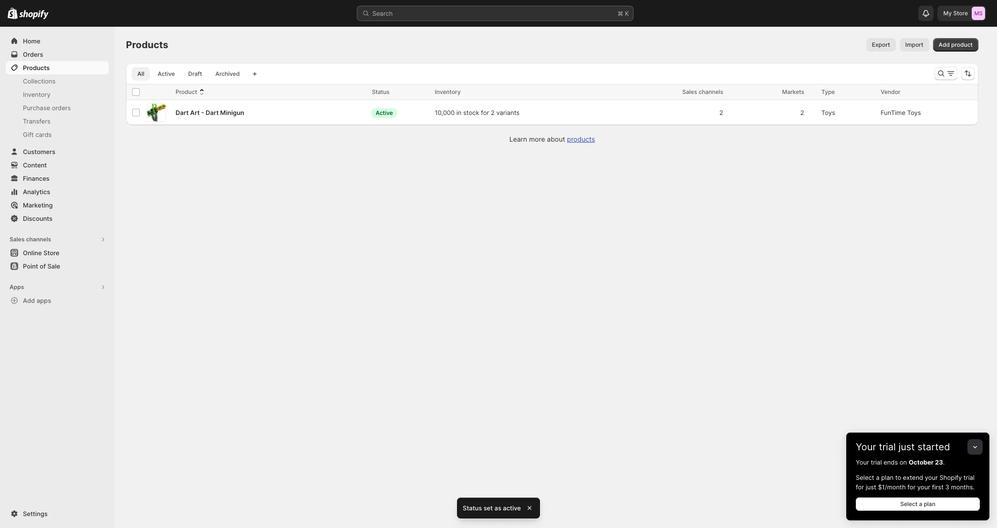 Task type: vqa. For each thing, say whether or not it's contained in the screenshot.
tab list
yes



Task type: locate. For each thing, give the bounding box(es) containing it.
a down select a plan to extend your shopify trial for just $1/month for your first 3 months.
[[919, 501, 923, 508]]

vendor
[[881, 88, 901, 95]]

1 vertical spatial channels
[[26, 236, 51, 243]]

your for your trial ends on october 23 .
[[856, 459, 869, 466]]

product button
[[176, 87, 207, 97]]

1 dart from the left
[[176, 109, 189, 116]]

0 horizontal spatial select
[[856, 474, 875, 482]]

2 horizontal spatial 2
[[801, 109, 805, 116]]

1 horizontal spatial channels
[[699, 88, 724, 95]]

toys
[[822, 109, 835, 116], [908, 109, 921, 116]]

to
[[896, 474, 902, 482]]

customers link
[[6, 145, 109, 158]]

home link
[[6, 34, 109, 48]]

your trial just started
[[856, 441, 950, 453]]

0 vertical spatial plan
[[882, 474, 894, 482]]

ends
[[884, 459, 898, 466]]

1 vertical spatial sales
[[10, 236, 25, 243]]

export
[[872, 41, 890, 48]]

1 your from the top
[[856, 441, 877, 453]]

select
[[856, 474, 875, 482], [901, 501, 918, 508]]

1 horizontal spatial plan
[[924, 501, 936, 508]]

a
[[876, 474, 880, 482], [919, 501, 923, 508]]

trial up months.
[[964, 474, 975, 482]]

products up "collections"
[[23, 64, 50, 72]]

1 horizontal spatial status
[[463, 504, 482, 512]]

dart right -
[[206, 109, 219, 116]]

store right my
[[954, 10, 968, 17]]

your trial just started element
[[847, 458, 990, 521]]

discounts link
[[6, 212, 109, 225]]

online store
[[23, 249, 59, 257]]

3 2 from the left
[[801, 109, 805, 116]]

just up the on
[[899, 441, 915, 453]]

my store image
[[972, 7, 985, 20]]

select for select a plan to extend your shopify trial for just $1/month for your first 3 months.
[[856, 474, 875, 482]]

1 vertical spatial your
[[918, 483, 931, 491]]

inventory up purchase
[[23, 91, 50, 98]]

0 horizontal spatial plan
[[882, 474, 894, 482]]

1 horizontal spatial products
[[126, 39, 168, 51]]

toys down type
[[822, 109, 835, 116]]

2 your from the top
[[856, 459, 869, 466]]

1 horizontal spatial 2 button
[[796, 103, 816, 122]]

draft
[[188, 70, 202, 77]]

0 vertical spatial trial
[[879, 441, 896, 453]]

your up your trial ends on october 23 .
[[856, 441, 877, 453]]

0 vertical spatial status
[[372, 88, 390, 95]]

learn more about products
[[510, 135, 595, 143]]

apps
[[10, 283, 24, 291]]

products
[[567, 135, 595, 143]]

just left $1/month
[[866, 483, 877, 491]]

products
[[126, 39, 168, 51], [23, 64, 50, 72]]

0 horizontal spatial toys
[[822, 109, 835, 116]]

0 vertical spatial a
[[876, 474, 880, 482]]

just
[[899, 441, 915, 453], [866, 483, 877, 491]]

a inside select a plan to extend your shopify trial for just $1/month for your first 3 months.
[[876, 474, 880, 482]]

sales inside button
[[10, 236, 25, 243]]

plan for select a plan
[[924, 501, 936, 508]]

2 horizontal spatial for
[[908, 483, 916, 491]]

0 vertical spatial sales
[[683, 88, 697, 95]]

1 horizontal spatial inventory
[[435, 88, 461, 95]]

1 vertical spatial plan
[[924, 501, 936, 508]]

variants
[[497, 109, 520, 116]]

funtime
[[881, 109, 906, 116]]

2 button
[[715, 103, 735, 122], [796, 103, 816, 122]]

2 dart from the left
[[206, 109, 219, 116]]

your left the first
[[918, 483, 931, 491]]

1 vertical spatial trial
[[871, 459, 882, 466]]

store up sale
[[43, 249, 59, 257]]

2 toys from the left
[[908, 109, 921, 116]]

1 horizontal spatial add
[[939, 41, 950, 48]]

select down select a plan to extend your shopify trial for just $1/month for your first 3 months.
[[901, 501, 918, 508]]

add left apps
[[23, 297, 35, 304]]

active
[[503, 504, 521, 512]]

1 vertical spatial a
[[919, 501, 923, 508]]

select for select a plan
[[901, 501, 918, 508]]

toys right the funtime
[[908, 109, 921, 116]]

1 vertical spatial status
[[463, 504, 482, 512]]

tab list
[[130, 67, 247, 81]]

1 horizontal spatial active
[[376, 109, 393, 116]]

products up all
[[126, 39, 168, 51]]

dart art - dart minigun link
[[176, 108, 244, 117]]

1 horizontal spatial store
[[954, 10, 968, 17]]

0 horizontal spatial store
[[43, 249, 59, 257]]

content link
[[6, 158, 109, 172]]

trial left ends
[[871, 459, 882, 466]]

2 vertical spatial trial
[[964, 474, 975, 482]]

inventory inside button
[[435, 88, 461, 95]]

1 vertical spatial just
[[866, 483, 877, 491]]

0 vertical spatial your
[[856, 441, 877, 453]]

0 horizontal spatial just
[[866, 483, 877, 491]]

a inside select a plan link
[[919, 501, 923, 508]]

more
[[529, 135, 545, 143]]

active
[[158, 70, 175, 77], [376, 109, 393, 116]]

1 horizontal spatial just
[[899, 441, 915, 453]]

for right stock
[[481, 109, 489, 116]]

1 horizontal spatial sales
[[683, 88, 697, 95]]

your
[[856, 441, 877, 453], [856, 459, 869, 466]]

trial inside dropdown button
[[879, 441, 896, 453]]

0 horizontal spatial sales channels
[[10, 236, 51, 243]]

1 vertical spatial store
[[43, 249, 59, 257]]

for left $1/month
[[856, 483, 864, 491]]

a up $1/month
[[876, 474, 880, 482]]

0 horizontal spatial dart
[[176, 109, 189, 116]]

1 toys from the left
[[822, 109, 835, 116]]

select a plan link
[[856, 498, 980, 511]]

plan inside select a plan to extend your shopify trial for just $1/month for your first 3 months.
[[882, 474, 894, 482]]

art
[[190, 109, 200, 116]]

my
[[944, 10, 952, 17]]

0 horizontal spatial sales
[[10, 236, 25, 243]]

learn
[[510, 135, 527, 143]]

select inside select a plan to extend your shopify trial for just $1/month for your first 3 months.
[[856, 474, 875, 482]]

plan down the first
[[924, 501, 936, 508]]

dart left 'art'
[[176, 109, 189, 116]]

minigun
[[220, 109, 244, 116]]

import button
[[900, 38, 929, 52]]

plan inside select a plan link
[[924, 501, 936, 508]]

analytics link
[[6, 185, 109, 199]]

store
[[954, 10, 968, 17], [43, 249, 59, 257]]

1 horizontal spatial select
[[901, 501, 918, 508]]

10,000
[[435, 109, 455, 116]]

collections link
[[6, 74, 109, 88]]

add for add product
[[939, 41, 950, 48]]

inventory up the 10,000
[[435, 88, 461, 95]]

1 horizontal spatial a
[[919, 501, 923, 508]]

1 horizontal spatial toys
[[908, 109, 921, 116]]

select left to at bottom right
[[856, 474, 875, 482]]

plan up $1/month
[[882, 474, 894, 482]]

0 horizontal spatial status
[[372, 88, 390, 95]]

your up the first
[[925, 474, 938, 482]]

draft link
[[183, 67, 208, 81]]

23
[[935, 459, 943, 466]]

your left ends
[[856, 459, 869, 466]]

sale
[[47, 262, 60, 270]]

1 vertical spatial add
[[23, 297, 35, 304]]

for
[[481, 109, 489, 116], [856, 483, 864, 491], [908, 483, 916, 491]]

0 horizontal spatial a
[[876, 474, 880, 482]]

apps button
[[6, 281, 109, 294]]

archived link
[[210, 67, 245, 81]]

just inside select a plan to extend your shopify trial for just $1/month for your first 3 months.
[[866, 483, 877, 491]]

months.
[[951, 483, 975, 491]]

1 horizontal spatial sales channels
[[683, 88, 724, 95]]

on
[[900, 459, 907, 466]]

0 vertical spatial add
[[939, 41, 950, 48]]

0 horizontal spatial 2 button
[[715, 103, 735, 122]]

store inside button
[[43, 249, 59, 257]]

0 vertical spatial select
[[856, 474, 875, 482]]

0 vertical spatial products
[[126, 39, 168, 51]]

0 horizontal spatial add
[[23, 297, 35, 304]]

0 vertical spatial channels
[[699, 88, 724, 95]]

10,000 in stock for 2 variants
[[435, 109, 520, 116]]

for down 'extend'
[[908, 483, 916, 491]]

.
[[943, 459, 945, 466]]

0 horizontal spatial 2
[[491, 109, 495, 116]]

1 vertical spatial your
[[856, 459, 869, 466]]

0 horizontal spatial products
[[23, 64, 50, 72]]

0 vertical spatial active
[[158, 70, 175, 77]]

collections
[[23, 77, 55, 85]]

1 2 button from the left
[[715, 103, 735, 122]]

1 vertical spatial sales channels
[[10, 236, 51, 243]]

0 vertical spatial just
[[899, 441, 915, 453]]

0 vertical spatial store
[[954, 10, 968, 17]]

add inside button
[[23, 297, 35, 304]]

add left "product"
[[939, 41, 950, 48]]

1 vertical spatial select
[[901, 501, 918, 508]]

status for status set as active
[[463, 504, 482, 512]]

1 horizontal spatial dart
[[206, 109, 219, 116]]

channels inside button
[[26, 236, 51, 243]]

point of sale button
[[0, 260, 115, 273]]

first
[[932, 483, 944, 491]]

gift
[[23, 131, 34, 138]]

0 horizontal spatial channels
[[26, 236, 51, 243]]

inventory
[[435, 88, 461, 95], [23, 91, 50, 98]]

point of sale link
[[6, 260, 109, 273]]

your inside dropdown button
[[856, 441, 877, 453]]

marketing link
[[6, 199, 109, 212]]

status
[[372, 88, 390, 95], [463, 504, 482, 512]]

trial up ends
[[879, 441, 896, 453]]

add
[[939, 41, 950, 48], [23, 297, 35, 304]]

1 horizontal spatial 2
[[720, 109, 724, 116]]

purchase orders link
[[6, 101, 109, 115]]

plan for select a plan to extend your shopify trial for just $1/month for your first 3 months.
[[882, 474, 894, 482]]

add apps button
[[6, 294, 109, 307]]



Task type: describe. For each thing, give the bounding box(es) containing it.
in
[[457, 109, 462, 116]]

just inside dropdown button
[[899, 441, 915, 453]]

apps
[[37, 297, 51, 304]]

cards
[[35, 131, 52, 138]]

as
[[495, 504, 502, 512]]

type
[[822, 88, 835, 95]]

point of sale
[[23, 262, 60, 270]]

orders link
[[6, 48, 109, 61]]

a for select a plan
[[919, 501, 923, 508]]

about
[[547, 135, 565, 143]]

-
[[201, 109, 204, 116]]

type button
[[822, 87, 845, 97]]

finances link
[[6, 172, 109, 185]]

dart art - dart minigun
[[176, 109, 244, 116]]

of
[[40, 262, 46, 270]]

products link
[[567, 135, 595, 143]]

marketing
[[23, 201, 53, 209]]

my store
[[944, 10, 968, 17]]

shopify
[[940, 474, 962, 482]]

your for your trial just started
[[856, 441, 877, 453]]

0 horizontal spatial inventory
[[23, 91, 50, 98]]

home
[[23, 37, 40, 45]]

select a plan to extend your shopify trial for just $1/month for your first 3 months.
[[856, 474, 975, 491]]

select a plan
[[901, 501, 936, 508]]

add apps
[[23, 297, 51, 304]]

analytics
[[23, 188, 50, 196]]

1 vertical spatial products
[[23, 64, 50, 72]]

2 2 from the left
[[720, 109, 724, 116]]

online
[[23, 249, 42, 257]]

orders
[[52, 104, 71, 112]]

store for my store
[[954, 10, 968, 17]]

shopify image
[[19, 10, 49, 19]]

set
[[484, 504, 493, 512]]

status for status
[[372, 88, 390, 95]]

stock
[[463, 109, 479, 116]]

sales channels button
[[6, 233, 109, 246]]

finances
[[23, 175, 50, 182]]

1 2 from the left
[[491, 109, 495, 116]]

extend
[[903, 474, 923, 482]]

export button
[[867, 38, 896, 52]]

1 vertical spatial active
[[376, 109, 393, 116]]

search
[[372, 10, 393, 17]]

tab list containing all
[[130, 67, 247, 81]]

dart art - dart minigun image
[[147, 103, 166, 122]]

archived
[[215, 70, 240, 77]]

0 vertical spatial your
[[925, 474, 938, 482]]

settings
[[23, 510, 48, 518]]

october
[[909, 459, 934, 466]]

store for online store
[[43, 249, 59, 257]]

$1/month
[[878, 483, 906, 491]]

settings link
[[6, 507, 109, 521]]

products link
[[6, 61, 109, 74]]

gift cards
[[23, 131, 52, 138]]

your trial just started button
[[847, 433, 990, 453]]

discounts
[[23, 215, 52, 222]]

transfers link
[[6, 115, 109, 128]]

started
[[918, 441, 950, 453]]

orders
[[23, 51, 43, 58]]

0 horizontal spatial for
[[481, 109, 489, 116]]

inventory link
[[6, 88, 109, 101]]

status set as active
[[463, 504, 521, 512]]

sales channels inside button
[[10, 236, 51, 243]]

vendor button
[[881, 87, 910, 97]]

online store button
[[0, 246, 115, 260]]

all
[[137, 70, 144, 77]]

a for select a plan to extend your shopify trial for just $1/month for your first 3 months.
[[876, 474, 880, 482]]

purchase
[[23, 104, 50, 112]]

inventory button
[[435, 87, 470, 97]]

trial for just
[[879, 441, 896, 453]]

trial for ends
[[871, 459, 882, 466]]

1 horizontal spatial for
[[856, 483, 864, 491]]

2 2 button from the left
[[796, 103, 816, 122]]

trial inside select a plan to extend your shopify trial for just $1/month for your first 3 months.
[[964, 474, 975, 482]]

all button
[[132, 67, 150, 81]]

markets
[[782, 88, 805, 95]]

transfers
[[23, 117, 50, 125]]

gift cards link
[[6, 128, 109, 141]]

shopify image
[[8, 8, 18, 19]]

add product link
[[933, 38, 979, 52]]

0 horizontal spatial active
[[158, 70, 175, 77]]

import
[[906, 41, 924, 48]]

product
[[176, 88, 197, 95]]

purchase orders
[[23, 104, 71, 112]]

your trial ends on october 23 .
[[856, 459, 945, 466]]

point
[[23, 262, 38, 270]]

active link
[[152, 67, 181, 81]]

3
[[946, 483, 950, 491]]

k
[[625, 10, 629, 17]]

add for add apps
[[23, 297, 35, 304]]

funtime toys
[[881, 109, 921, 116]]

0 vertical spatial sales channels
[[683, 88, 724, 95]]

content
[[23, 161, 47, 169]]



